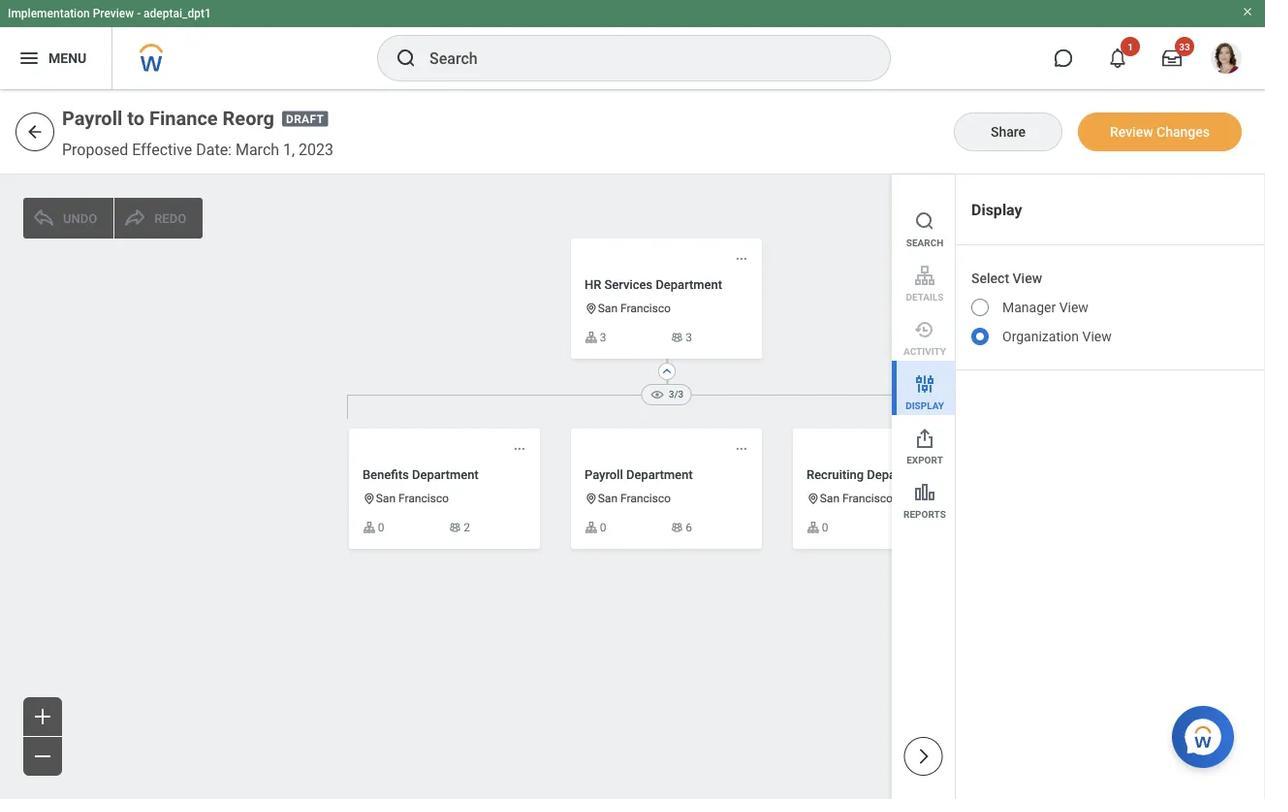 Task type: describe. For each thing, give the bounding box(es) containing it.
chevron right image
[[914, 747, 933, 766]]

review changes button
[[1078, 113, 1242, 151]]

hr
[[585, 278, 602, 292]]

location image for hr services department
[[585, 302, 598, 315]]

department for payroll department
[[627, 468, 693, 482]]

department right services in the top of the page
[[656, 278, 723, 292]]

san for hr
[[598, 302, 618, 315]]

changes
[[1157, 124, 1210, 140]]

view for organization view
[[1083, 328, 1112, 344]]

view for select view
[[1013, 270, 1043, 286]]

proposed effective date: march 1, 2023
[[62, 140, 334, 159]]

payroll department
[[585, 468, 693, 482]]

share button
[[954, 113, 1063, 151]]

33
[[1180, 41, 1191, 52]]

proposed
[[62, 140, 128, 159]]

1 3 from the left
[[600, 331, 607, 344]]

chevron up small image
[[660, 364, 675, 379]]

search
[[907, 237, 944, 249]]

hr services department
[[585, 278, 723, 292]]

3/3
[[669, 389, 684, 400]]

francisco for recruiting
[[843, 492, 893, 506]]

payroll to finance reorg
[[62, 107, 274, 129]]

arrow left image
[[25, 122, 45, 142]]

notifications large image
[[1109, 48, 1128, 68]]

payroll for payroll to finance reorg
[[62, 107, 122, 129]]

view for manager view
[[1060, 299, 1089, 315]]

menu banner
[[0, 0, 1266, 89]]

justify image
[[17, 47, 41, 70]]

location image for payroll department
[[585, 492, 598, 505]]

reports
[[904, 509, 946, 520]]

related actions image for benefits department
[[513, 442, 527, 456]]

0 for payroll department
[[600, 521, 607, 534]]

san for benefits
[[376, 492, 396, 506]]

org chart image for hr
[[585, 331, 598, 344]]

contact card matrix manager image for hr services department
[[671, 331, 684, 344]]

organization view
[[1003, 328, 1112, 344]]

details
[[906, 291, 944, 303]]

march
[[236, 140, 279, 159]]

finance
[[149, 107, 218, 129]]

menu
[[48, 50, 87, 66]]

export
[[907, 454, 944, 466]]

adeptai_dpt1
[[144, 7, 211, 20]]

org chart image for recruiting
[[807, 521, 820, 534]]

activity
[[904, 346, 947, 357]]

contact card matrix manager image for recruiting department
[[893, 521, 906, 534]]

contact card matrix manager image for payroll department
[[671, 521, 684, 534]]

services
[[605, 278, 653, 292]]

share
[[991, 124, 1026, 140]]

33 button
[[1151, 37, 1195, 80]]

francisco for hr
[[621, 302, 671, 315]]

-
[[137, 7, 141, 20]]

san francisco for hr
[[598, 302, 671, 315]]

undo button
[[23, 198, 114, 239]]

contact card matrix manager image
[[449, 521, 462, 534]]

undo l image
[[32, 207, 55, 230]]

department for recruiting department
[[867, 468, 934, 482]]

close environment banner image
[[1242, 6, 1254, 17]]

menu button
[[0, 27, 112, 89]]

6
[[686, 521, 693, 534]]

date:
[[196, 140, 232, 159]]

undo r image
[[123, 207, 147, 230]]

francisco for benefits
[[399, 492, 449, 506]]

redo
[[154, 211, 186, 225]]



Task type: locate. For each thing, give the bounding box(es) containing it.
0 horizontal spatial related actions image
[[513, 442, 527, 456]]

recruiting
[[807, 468, 864, 482]]

display up select
[[972, 200, 1023, 219]]

san francisco for benefits
[[376, 492, 449, 506]]

2 org chart image from the top
[[585, 521, 598, 534]]

0 down the 'recruiting'
[[822, 521, 829, 534]]

inbox large image
[[1163, 48, 1182, 68]]

francisco down recruiting department
[[843, 492, 893, 506]]

org chart image down location icon
[[807, 521, 820, 534]]

plus image
[[31, 705, 54, 728]]

manager
[[1003, 299, 1056, 315]]

0 horizontal spatial payroll
[[62, 107, 122, 129]]

contact card matrix manager image left 6
[[671, 521, 684, 534]]

1
[[1128, 41, 1134, 52]]

org chart image for benefits
[[363, 521, 376, 534]]

payroll for payroll department
[[585, 468, 623, 482]]

0 horizontal spatial 0
[[378, 521, 385, 534]]

view
[[1013, 270, 1043, 286], [1060, 299, 1089, 315], [1083, 328, 1112, 344]]

francisco
[[621, 302, 671, 315], [399, 492, 449, 506], [621, 492, 671, 506], [843, 492, 893, 506]]

0 vertical spatial org chart image
[[585, 331, 598, 344]]

5
[[908, 521, 915, 534]]

0 vertical spatial payroll
[[62, 107, 122, 129]]

org chart image
[[363, 521, 376, 534], [807, 521, 820, 534]]

1 vertical spatial display
[[906, 400, 945, 412]]

org chart image down hr
[[585, 331, 598, 344]]

location image down payroll department
[[585, 492, 598, 505]]

san for recruiting
[[820, 492, 840, 506]]

location image down hr
[[585, 302, 598, 315]]

1 horizontal spatial org chart image
[[807, 521, 820, 534]]

to
[[127, 107, 145, 129]]

francisco down hr services department
[[621, 302, 671, 315]]

0 vertical spatial display
[[972, 200, 1023, 219]]

search image
[[395, 47, 418, 70]]

3 down hr
[[600, 331, 607, 344]]

draft
[[286, 112, 324, 126]]

preview
[[93, 7, 134, 20]]

0 for benefits department
[[378, 521, 385, 534]]

department up 6
[[627, 468, 693, 482]]

org chart image
[[585, 331, 598, 344], [585, 521, 598, 534]]

1 vertical spatial payroll
[[585, 468, 623, 482]]

location image
[[585, 302, 598, 315], [363, 492, 376, 505], [585, 492, 598, 505]]

0 vertical spatial view
[[1013, 270, 1043, 286]]

organization
[[1003, 328, 1080, 344]]

location image
[[807, 492, 820, 505]]

Search Workday  search field
[[430, 37, 851, 80]]

2023
[[299, 140, 334, 159]]

org chart image down the benefits
[[363, 521, 376, 534]]

0 down payroll department
[[600, 521, 607, 534]]

org chart image down payroll department
[[585, 521, 598, 534]]

1 horizontal spatial display
[[972, 200, 1023, 219]]

benefits
[[363, 468, 409, 482]]

san for payroll
[[598, 492, 618, 506]]

3 0 from the left
[[822, 521, 829, 534]]

display
[[972, 200, 1023, 219], [906, 400, 945, 412]]

san francisco
[[598, 302, 671, 315], [376, 492, 449, 506], [598, 492, 671, 506], [820, 492, 893, 506]]

review changes
[[1110, 124, 1210, 140]]

san francisco for payroll
[[598, 492, 671, 506]]

1,
[[283, 140, 295, 159]]

redo button
[[115, 198, 203, 239]]

manager view
[[1003, 299, 1089, 315]]

department up contact card matrix manager image
[[412, 468, 479, 482]]

select view
[[972, 270, 1043, 286]]

minus image
[[31, 745, 54, 768]]

menu
[[892, 175, 955, 524]]

san down the benefits
[[376, 492, 396, 506]]

1 org chart image from the left
[[363, 521, 376, 534]]

3 down hr services department
[[686, 331, 693, 344]]

review
[[1110, 124, 1154, 140]]

contact card matrix manager image left 5
[[893, 521, 906, 534]]

1 horizontal spatial 3
[[686, 331, 693, 344]]

org chart image for payroll
[[585, 521, 598, 534]]

0 down the benefits
[[378, 521, 385, 534]]

payroll
[[62, 107, 122, 129], [585, 468, 623, 482]]

san down payroll department
[[598, 492, 618, 506]]

0 horizontal spatial 3
[[600, 331, 607, 344]]

department for benefits department
[[412, 468, 479, 482]]

related actions image for payroll department
[[735, 442, 749, 456]]

1 horizontal spatial 0
[[600, 521, 607, 534]]

1 0 from the left
[[378, 521, 385, 534]]

2 related actions image from the left
[[735, 442, 749, 456]]

benefits department
[[363, 468, 479, 482]]

san francisco down recruiting department
[[820, 492, 893, 506]]

department down export
[[867, 468, 934, 482]]

1 org chart image from the top
[[585, 331, 598, 344]]

view up organization view
[[1060, 299, 1089, 315]]

0 horizontal spatial display
[[906, 400, 945, 412]]

0
[[378, 521, 385, 534], [600, 521, 607, 534], [822, 521, 829, 534]]

2 vertical spatial view
[[1083, 328, 1112, 344]]

related actions image
[[513, 442, 527, 456], [735, 442, 749, 456]]

reorg
[[223, 107, 274, 129]]

contact card matrix manager image
[[671, 331, 684, 344], [671, 521, 684, 534], [893, 521, 906, 534]]

view right organization
[[1083, 328, 1112, 344]]

undo
[[63, 211, 97, 225]]

contact card matrix manager image up chevron up small image
[[671, 331, 684, 344]]

1 horizontal spatial payroll
[[585, 468, 623, 482]]

san francisco down services in the top of the page
[[598, 302, 671, 315]]

2
[[464, 521, 470, 534]]

1 horizontal spatial related actions image
[[735, 442, 749, 456]]

san francisco for recruiting
[[820, 492, 893, 506]]

recruiting department
[[807, 468, 934, 482]]

san francisco down payroll department
[[598, 492, 671, 506]]

effective
[[132, 140, 192, 159]]

1 button
[[1097, 37, 1141, 80]]

san down hr
[[598, 302, 618, 315]]

san
[[598, 302, 618, 315], [376, 492, 396, 506], [598, 492, 618, 506], [820, 492, 840, 506]]

2 3 from the left
[[686, 331, 693, 344]]

2 horizontal spatial 0
[[822, 521, 829, 534]]

location image for benefits department
[[363, 492, 376, 505]]

related actions image
[[735, 252, 749, 266]]

0 for recruiting department
[[822, 521, 829, 534]]

implementation preview -   adeptai_dpt1
[[8, 7, 211, 20]]

francisco down "benefits department"
[[399, 492, 449, 506]]

francisco for payroll
[[621, 492, 671, 506]]

implementation
[[8, 7, 90, 20]]

1 related actions image from the left
[[513, 442, 527, 456]]

display up export
[[906, 400, 945, 412]]

1 vertical spatial org chart image
[[585, 521, 598, 534]]

location image down the benefits
[[363, 492, 376, 505]]

menu containing search
[[892, 175, 955, 524]]

visible image
[[650, 387, 665, 402]]

san francisco down "benefits department"
[[376, 492, 449, 506]]

department
[[656, 278, 723, 292], [412, 468, 479, 482], [627, 468, 693, 482], [867, 468, 934, 482]]

view up the manager
[[1013, 270, 1043, 286]]

2 0 from the left
[[600, 521, 607, 534]]

profile logan mcneil image
[[1211, 43, 1242, 78]]

3
[[600, 331, 607, 344], [686, 331, 693, 344]]

2 org chart image from the left
[[807, 521, 820, 534]]

select
[[972, 270, 1010, 286]]

1 vertical spatial view
[[1060, 299, 1089, 315]]

0 horizontal spatial org chart image
[[363, 521, 376, 534]]

san down the 'recruiting'
[[820, 492, 840, 506]]

francisco down payroll department
[[621, 492, 671, 506]]



Task type: vqa. For each thing, say whether or not it's contained in the screenshot.
-
yes



